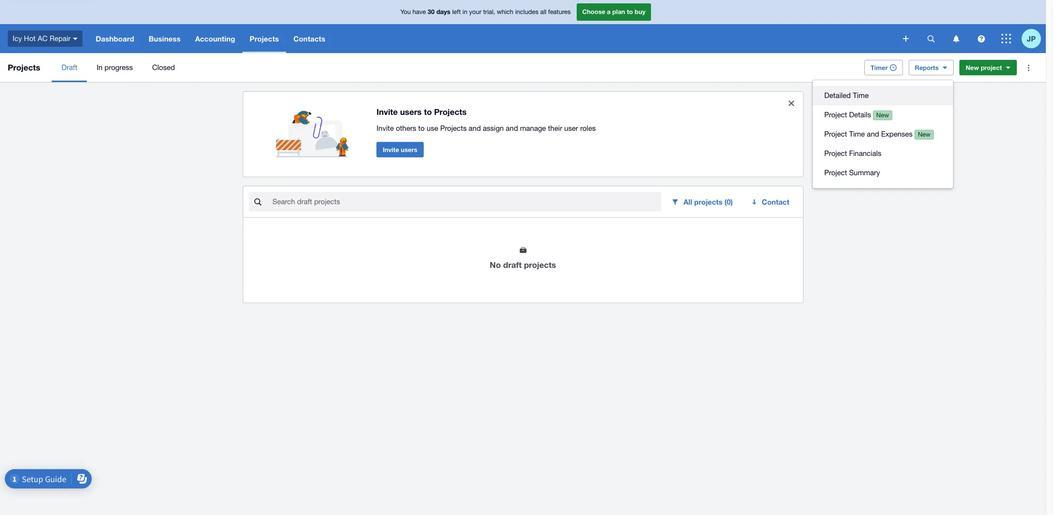 Task type: vqa. For each thing, say whether or not it's contained in the screenshot.
"&"
no



Task type: locate. For each thing, give the bounding box(es) containing it.
Search draft projects search field
[[272, 193, 662, 211]]

list box containing detailed time
[[813, 80, 954, 188]]

invite inside invite users link
[[383, 146, 399, 153]]

expenses
[[882, 130, 913, 138]]

2 vertical spatial invite
[[383, 146, 399, 153]]

new down the detailed time link
[[877, 112, 890, 119]]

time for detailed
[[853, 91, 869, 99]]

project
[[825, 111, 848, 119], [825, 130, 848, 138], [825, 149, 848, 157], [825, 169, 848, 177]]

user
[[565, 124, 579, 132]]

have
[[413, 8, 426, 16]]

closed link
[[143, 53, 185, 82]]

1 vertical spatial time
[[850, 130, 866, 138]]

3 project from the top
[[825, 149, 848, 157]]

details
[[850, 111, 872, 119]]

0 vertical spatial invite
[[377, 107, 398, 117]]

svg image
[[978, 35, 985, 42]]

project inside 'link'
[[825, 149, 848, 157]]

2 vertical spatial to
[[419, 124, 425, 132]]

accounting button
[[188, 24, 243, 53]]

time down details
[[850, 130, 866, 138]]

timer button
[[865, 60, 903, 75]]

users
[[400, 107, 422, 117], [401, 146, 418, 153]]

invite left others
[[377, 124, 394, 132]]

detailed
[[825, 91, 851, 99]]

users up others
[[400, 107, 422, 117]]

1 project from the top
[[825, 111, 848, 119]]

projects inside projects popup button
[[250, 34, 279, 43]]

to left buy
[[627, 8, 633, 16]]

0 vertical spatial users
[[400, 107, 422, 117]]

invite up others
[[377, 107, 398, 117]]

their
[[548, 124, 563, 132]]

users inside invite users link
[[401, 146, 418, 153]]

group
[[813, 80, 954, 188]]

project for project financials
[[825, 149, 848, 157]]

no
[[490, 260, 501, 270]]

includes
[[516, 8, 539, 16]]

to
[[627, 8, 633, 16], [424, 107, 432, 117], [419, 124, 425, 132]]

invite users to projects image
[[276, 99, 354, 157]]

contacts
[[294, 34, 326, 43]]

which
[[497, 8, 514, 16]]

0 horizontal spatial new
[[877, 112, 890, 119]]

invite users link
[[377, 142, 424, 157]]

0 vertical spatial to
[[627, 8, 633, 16]]

and
[[469, 124, 481, 132], [506, 124, 518, 132], [868, 130, 880, 138]]

project for project time and expenses
[[825, 130, 848, 138]]

timer
[[871, 64, 888, 71]]

0 vertical spatial time
[[853, 91, 869, 99]]

projects right draft
[[524, 260, 556, 270]]

draft
[[62, 63, 77, 71]]

list box
[[813, 80, 954, 188]]

buy
[[635, 8, 646, 16]]

to left use
[[419, 124, 425, 132]]

navigation containing dashboard
[[89, 24, 897, 53]]

a
[[607, 8, 611, 16]]

2 project from the top
[[825, 130, 848, 138]]

new project
[[966, 64, 1003, 71]]

0 vertical spatial new
[[966, 64, 980, 71]]

time up details
[[853, 91, 869, 99]]

new for details
[[877, 112, 890, 119]]

svg image inside 'icy hot ac repair' popup button
[[73, 38, 78, 40]]

project for project details
[[825, 111, 848, 119]]

1 horizontal spatial new
[[919, 131, 931, 138]]

in progress link
[[87, 53, 143, 82]]

projects left (0)
[[695, 198, 723, 206]]

1 vertical spatial invite
[[377, 124, 394, 132]]

to up use
[[424, 107, 432, 117]]

projects button
[[243, 24, 286, 53]]

projects
[[250, 34, 279, 43], [8, 62, 40, 72], [434, 107, 467, 117], [441, 124, 467, 132]]

banner
[[0, 0, 1047, 53]]

and left assign on the left
[[469, 124, 481, 132]]

invite users to projects
[[377, 107, 467, 117]]

project financials
[[825, 149, 882, 157]]

navigation
[[89, 24, 897, 53]]

contact
[[762, 198, 790, 206]]

repair
[[50, 34, 71, 42]]

1 horizontal spatial projects
[[695, 198, 723, 206]]

left
[[452, 8, 461, 16]]

days
[[437, 8, 451, 16]]

and up financials
[[868, 130, 880, 138]]

projects left contacts dropdown button on the top
[[250, 34, 279, 43]]

new left project
[[966, 64, 980, 71]]

1 vertical spatial new
[[877, 112, 890, 119]]

0 vertical spatial projects
[[695, 198, 723, 206]]

in
[[97, 63, 103, 71]]

assign
[[483, 124, 504, 132]]

users down others
[[401, 146, 418, 153]]

clear image
[[782, 94, 801, 113]]

project down detailed
[[825, 111, 848, 119]]

project down project details
[[825, 130, 848, 138]]

plan
[[613, 8, 626, 16]]

new right the expenses
[[919, 131, 931, 138]]

icy hot ac repair button
[[0, 24, 89, 53]]

4 project from the top
[[825, 169, 848, 177]]

to for projects
[[424, 107, 432, 117]]

dashboard
[[96, 34, 134, 43]]

projects
[[695, 198, 723, 206], [524, 260, 556, 270]]

icy hot ac repair
[[13, 34, 71, 42]]

draft
[[504, 260, 522, 270]]

svg image
[[1002, 34, 1012, 43], [928, 35, 935, 42], [954, 35, 960, 42], [904, 36, 909, 42], [73, 38, 78, 40]]

2 vertical spatial new
[[919, 131, 931, 138]]

project up project summary
[[825, 149, 848, 157]]

time
[[853, 91, 869, 99], [850, 130, 866, 138]]

1 vertical spatial to
[[424, 107, 432, 117]]

jp button
[[1022, 24, 1047, 53]]

contact button
[[745, 192, 798, 212]]

1 vertical spatial users
[[401, 146, 418, 153]]

project details
[[825, 111, 872, 119]]

reports
[[915, 64, 939, 71]]

new
[[966, 64, 980, 71], [877, 112, 890, 119], [919, 131, 931, 138]]

project down the "project financials"
[[825, 169, 848, 177]]

invite
[[377, 107, 398, 117], [377, 124, 394, 132], [383, 146, 399, 153]]

1 vertical spatial projects
[[524, 260, 556, 270]]

users for invite users
[[401, 146, 418, 153]]

2 horizontal spatial new
[[966, 64, 980, 71]]

invite down others
[[383, 146, 399, 153]]

and right assign on the left
[[506, 124, 518, 132]]



Task type: describe. For each thing, give the bounding box(es) containing it.
project for project summary
[[825, 169, 848, 177]]

all
[[541, 8, 547, 16]]

group containing detailed time
[[813, 80, 954, 188]]

icy
[[13, 34, 22, 42]]

30
[[428, 8, 435, 16]]

choose a plan to buy
[[583, 8, 646, 16]]

others
[[396, 124, 417, 132]]

new for time
[[919, 131, 931, 138]]

in
[[463, 8, 468, 16]]

time for project
[[850, 130, 866, 138]]

project summary link
[[813, 163, 954, 183]]

progress
[[105, 63, 133, 71]]

trial,
[[484, 8, 496, 16]]

new project button
[[960, 60, 1018, 75]]

all projects (0) button
[[666, 192, 741, 212]]

you
[[401, 8, 411, 16]]

to for use
[[419, 124, 425, 132]]

use
[[427, 124, 439, 132]]

project summary
[[825, 169, 881, 177]]

(0)
[[725, 198, 733, 206]]

financials
[[850, 149, 882, 157]]

projects right use
[[441, 124, 467, 132]]

features
[[549, 8, 571, 16]]

invite others to use projects and assign and manage their user roles
[[377, 124, 596, 132]]

projects down hot
[[8, 62, 40, 72]]

contacts button
[[286, 24, 333, 53]]

reports button
[[909, 60, 954, 75]]

to inside banner
[[627, 8, 633, 16]]

detailed time
[[825, 91, 869, 99]]

ac
[[38, 34, 48, 42]]

invite for invite users to projects
[[377, 107, 398, 117]]

invite users
[[383, 146, 418, 153]]

hot
[[24, 34, 36, 42]]

new inside popup button
[[966, 64, 980, 71]]

your
[[469, 8, 482, 16]]

project financials link
[[813, 144, 954, 163]]

invite for invite others to use projects and assign and manage their user roles
[[377, 124, 394, 132]]

project
[[981, 64, 1003, 71]]

accounting
[[195, 34, 235, 43]]

all projects (0)
[[684, 198, 733, 206]]

dashboard link
[[89, 24, 141, 53]]

no draft projects
[[490, 260, 556, 270]]

more options image
[[1020, 58, 1039, 77]]

manage
[[520, 124, 546, 132]]

project time and expenses
[[825, 130, 913, 138]]

draft link
[[52, 53, 87, 82]]

0 horizontal spatial and
[[469, 124, 481, 132]]

all
[[684, 198, 693, 206]]

users for invite users to projects
[[400, 107, 422, 117]]

business button
[[141, 24, 188, 53]]

2 horizontal spatial and
[[868, 130, 880, 138]]

choose
[[583, 8, 606, 16]]

jp
[[1028, 34, 1037, 43]]

navigation inside banner
[[89, 24, 897, 53]]

banner containing jp
[[0, 0, 1047, 53]]

summary
[[850, 169, 881, 177]]

closed
[[152, 63, 175, 71]]

projects up use
[[434, 107, 467, 117]]

invite for invite users
[[383, 146, 399, 153]]

in progress
[[97, 63, 133, 71]]

business
[[149, 34, 181, 43]]

0 horizontal spatial projects
[[524, 260, 556, 270]]

you have 30 days left in your trial, which includes all features
[[401, 8, 571, 16]]

projects inside all projects (0) popup button
[[695, 198, 723, 206]]

roles
[[581, 124, 596, 132]]

1 horizontal spatial and
[[506, 124, 518, 132]]

detailed time link
[[813, 86, 954, 105]]



